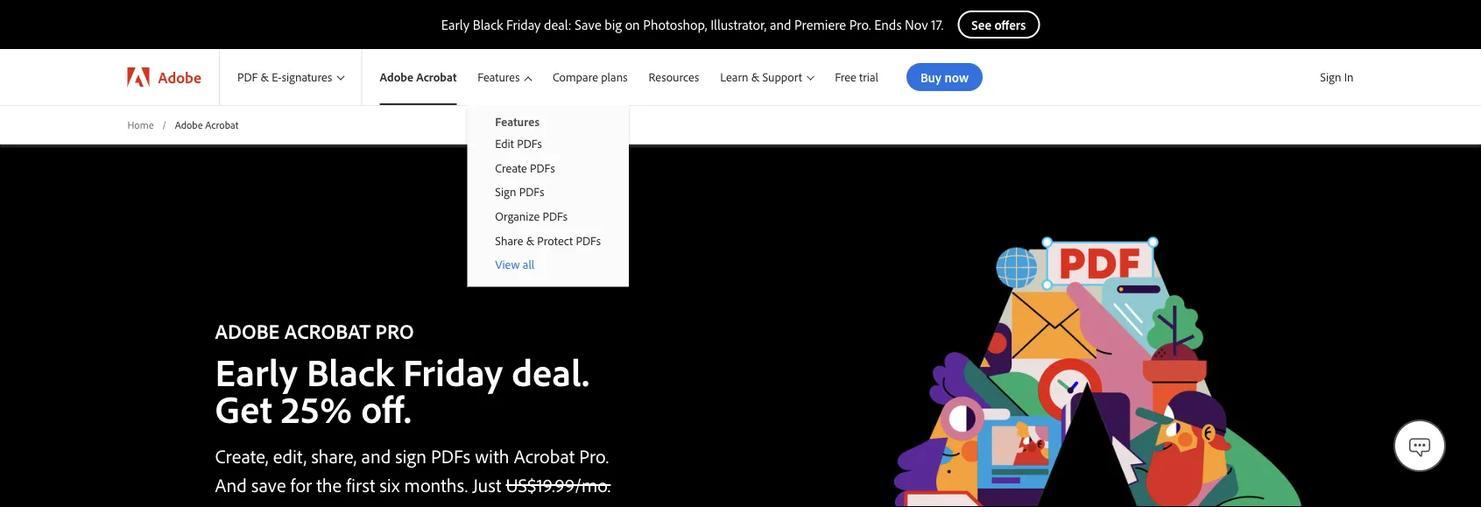 Task type: vqa. For each thing, say whether or not it's contained in the screenshot.
OFF.
yes



Task type: describe. For each thing, give the bounding box(es) containing it.
trial
[[860, 69, 879, 85]]

for
[[291, 472, 312, 497]]

25%
[[281, 384, 352, 433]]

free trial
[[835, 69, 879, 85]]

pdfs inside 'create, edit, share, and sign pdfs with acrobat pro. and save for the first six months. just'
[[431, 443, 471, 468]]

view all
[[495, 257, 535, 272]]

all
[[523, 257, 535, 272]]

view
[[495, 257, 520, 272]]

features button
[[467, 49, 542, 105]]

resources
[[649, 69, 699, 85]]

early for early black friday deal: save big on photoshop, illustrator, and premiere pro. ends nov 17.
[[441, 16, 470, 33]]

pdfs for sign pdfs
[[519, 184, 545, 200]]

create,
[[215, 443, 269, 468]]

just
[[473, 472, 502, 497]]

with
[[475, 443, 510, 468]]

create pdfs link
[[467, 156, 629, 180]]

pdfs for edit pdfs
[[517, 136, 542, 151]]

pdfs for organize pdfs
[[543, 208, 568, 224]]

pdfs for create pdfs
[[530, 160, 555, 175]]

adobe inside "link"
[[380, 69, 414, 85]]

pdf & e-signatures
[[237, 69, 332, 85]]

sign in button
[[1317, 62, 1358, 92]]

organize pdfs
[[495, 208, 568, 224]]

deal:
[[544, 16, 572, 33]]

home
[[127, 118, 154, 131]]

deal.
[[512, 347, 590, 396]]

support
[[763, 69, 803, 85]]

17.
[[932, 16, 944, 33]]

and
[[215, 472, 247, 497]]

photoshop,
[[643, 16, 708, 33]]

friday for deal:
[[507, 16, 541, 33]]

adobe
[[215, 317, 280, 344]]

resources link
[[638, 49, 710, 105]]

off.
[[361, 384, 412, 433]]

1 vertical spatial acrobat
[[205, 118, 238, 131]]

edit pdfs link
[[467, 131, 629, 156]]

compare
[[553, 69, 598, 85]]

edit,
[[273, 443, 307, 468]]

edit
[[495, 136, 514, 151]]

share & protect pdfs link
[[467, 228, 629, 252]]

sign
[[395, 443, 427, 468]]

free
[[835, 69, 857, 85]]

e-
[[272, 69, 282, 85]]

black for early black friday deal: save big on photoshop, illustrator, and premiere pro. ends nov 17.
[[473, 16, 503, 33]]

save
[[575, 16, 602, 33]]

home link
[[127, 117, 154, 132]]

1 horizontal spatial pro.
[[850, 16, 871, 33]]

early black friday deal.
[[215, 347, 590, 396]]

1 vertical spatial features
[[495, 114, 540, 129]]

adobe acrobat pro
[[215, 317, 414, 344]]

features inside features dropdown button
[[478, 69, 520, 85]]

create pdfs
[[495, 160, 555, 175]]

sign pdfs
[[495, 184, 545, 200]]

compare plans link
[[542, 49, 638, 105]]

share & protect pdfs
[[495, 233, 601, 248]]



Task type: locate. For each thing, give the bounding box(es) containing it.
and left premiere
[[770, 16, 792, 33]]

pdfs
[[517, 136, 542, 151], [530, 160, 555, 175], [519, 184, 545, 200], [543, 208, 568, 224], [576, 233, 601, 248], [431, 443, 471, 468]]

1 horizontal spatial acrobat
[[416, 69, 457, 85]]

pdfs up organize pdfs
[[519, 184, 545, 200]]

and inside 'create, edit, share, and sign pdfs with acrobat pro. and save for the first six months. just'
[[361, 443, 391, 468]]

features up edit pdfs
[[495, 114, 540, 129]]

0 vertical spatial acrobat
[[416, 69, 457, 85]]

0 horizontal spatial black
[[307, 347, 394, 396]]

friday
[[507, 16, 541, 33], [403, 347, 503, 396]]

share,
[[311, 443, 357, 468]]

adobe acrobat down 'pdf'
[[175, 118, 238, 131]]

1 vertical spatial pro.
[[579, 443, 609, 468]]

ends
[[875, 16, 902, 33]]

early for early black friday deal.
[[215, 347, 298, 396]]

& left e-
[[261, 69, 269, 85]]

friday left deal:
[[507, 16, 541, 33]]

& right learn
[[752, 69, 760, 85]]

& right share
[[526, 233, 535, 248]]

2 horizontal spatial acrobat
[[514, 443, 575, 468]]

adobe link
[[110, 49, 219, 105]]

pro.
[[850, 16, 871, 33], [579, 443, 609, 468]]

adobe
[[158, 67, 201, 87], [380, 69, 414, 85], [175, 118, 203, 131]]

acrobat
[[416, 69, 457, 85], [205, 118, 238, 131], [514, 443, 575, 468]]

sign in
[[1321, 69, 1354, 85]]

acrobat down 'pdf'
[[205, 118, 238, 131]]

share
[[495, 233, 523, 248]]

pro
[[376, 317, 414, 344]]

features
[[478, 69, 520, 85], [495, 114, 540, 129]]

1 horizontal spatial adobe acrobat
[[380, 69, 457, 85]]

in
[[1345, 69, 1354, 85]]

premiere
[[795, 16, 846, 33]]

0 horizontal spatial sign
[[495, 184, 517, 200]]

&
[[261, 69, 269, 85], [752, 69, 760, 85], [526, 233, 535, 248]]

pro. up "us$19.99/mo."
[[579, 443, 609, 468]]

sign left in
[[1321, 69, 1342, 85]]

black down acrobat
[[307, 347, 394, 396]]

acrobat inside 'create, edit, share, and sign pdfs with acrobat pro. and save for the first six months. just'
[[514, 443, 575, 468]]

sign inside button
[[1321, 69, 1342, 85]]

1 vertical spatial and
[[361, 443, 391, 468]]

0 vertical spatial sign
[[1321, 69, 1342, 85]]

1 vertical spatial early
[[215, 347, 298, 396]]

signatures
[[282, 69, 332, 85]]

get
[[215, 384, 272, 433]]

and
[[770, 16, 792, 33], [361, 443, 391, 468]]

0 horizontal spatial adobe acrobat
[[175, 118, 238, 131]]

pro. inside 'create, edit, share, and sign pdfs with acrobat pro. and save for the first six months. just'
[[579, 443, 609, 468]]

0 vertical spatial features
[[478, 69, 520, 85]]

black for early black friday deal.
[[307, 347, 394, 396]]

protect
[[537, 233, 573, 248]]

organize
[[495, 208, 540, 224]]

pdfs up create pdfs
[[517, 136, 542, 151]]

0 horizontal spatial pro.
[[579, 443, 609, 468]]

sign
[[1321, 69, 1342, 85], [495, 184, 517, 200]]

0 vertical spatial friday
[[507, 16, 541, 33]]

0 vertical spatial pro.
[[850, 16, 871, 33]]

black up features dropdown button
[[473, 16, 503, 33]]

compare plans
[[553, 69, 628, 85]]

1 horizontal spatial and
[[770, 16, 792, 33]]

pro. left ends
[[850, 16, 871, 33]]

on
[[625, 16, 640, 33]]

first
[[346, 472, 375, 497]]

get 25% off.
[[215, 384, 412, 433]]

save
[[251, 472, 286, 497]]

1 vertical spatial sign
[[495, 184, 517, 200]]

0 horizontal spatial friday
[[403, 347, 503, 396]]

sign for sign in
[[1321, 69, 1342, 85]]

acrobat left features dropdown button
[[416, 69, 457, 85]]

features up edit
[[478, 69, 520, 85]]

months.
[[404, 472, 468, 497]]

free trial link
[[825, 49, 889, 105]]

0 vertical spatial and
[[770, 16, 792, 33]]

& for share
[[526, 233, 535, 248]]

pdf
[[237, 69, 258, 85]]

us$19.99/mo.
[[506, 472, 611, 497]]

pdfs right protect
[[576, 233, 601, 248]]

friday for deal.
[[403, 347, 503, 396]]

pdf & e-signatures button
[[220, 49, 361, 105]]

1 horizontal spatial black
[[473, 16, 503, 33]]

acrobat inside adobe acrobat "link"
[[416, 69, 457, 85]]

adobe acrobat
[[380, 69, 457, 85], [175, 118, 238, 131]]

create, edit, share, and sign pdfs with acrobat pro. and save for the first six months. just
[[215, 443, 609, 497]]

0 horizontal spatial &
[[261, 69, 269, 85]]

friday down pro
[[403, 347, 503, 396]]

learn & support button
[[710, 49, 825, 105]]

1 vertical spatial black
[[307, 347, 394, 396]]

pdfs up protect
[[543, 208, 568, 224]]

learn
[[720, 69, 749, 85]]

sign down "create"
[[495, 184, 517, 200]]

create
[[495, 160, 527, 175]]

1 horizontal spatial friday
[[507, 16, 541, 33]]

& inside popup button
[[752, 69, 760, 85]]

early up adobe acrobat "link"
[[441, 16, 470, 33]]

acrobat up "us$19.99/mo."
[[514, 443, 575, 468]]

big
[[605, 16, 622, 33]]

learn & support
[[720, 69, 803, 85]]

illustrator,
[[711, 16, 767, 33]]

and up six
[[361, 443, 391, 468]]

early black friday deal: save big on photoshop, illustrator, and premiere pro. ends nov 17.
[[441, 16, 944, 33]]

0 vertical spatial early
[[441, 16, 470, 33]]

& for learn
[[752, 69, 760, 85]]

sign pdfs link
[[467, 180, 629, 204]]

1 horizontal spatial early
[[441, 16, 470, 33]]

0 vertical spatial black
[[473, 16, 503, 33]]

adobe acrobat link
[[362, 49, 467, 105]]

2 vertical spatial acrobat
[[514, 443, 575, 468]]

2 horizontal spatial &
[[752, 69, 760, 85]]

0 horizontal spatial acrobat
[[205, 118, 238, 131]]

1 horizontal spatial sign
[[1321, 69, 1342, 85]]

& for pdf
[[261, 69, 269, 85]]

view all link
[[467, 252, 629, 276]]

early
[[441, 16, 470, 33], [215, 347, 298, 396]]

plans
[[601, 69, 628, 85]]

organize pdfs link
[[467, 204, 629, 228]]

& inside "dropdown button"
[[261, 69, 269, 85]]

0 vertical spatial adobe acrobat
[[380, 69, 457, 85]]

the
[[316, 472, 342, 497]]

acrobat
[[285, 317, 371, 344]]

sign for sign pdfs
[[495, 184, 517, 200]]

0 horizontal spatial and
[[361, 443, 391, 468]]

pdfs up the months.
[[431, 443, 471, 468]]

adobe acrobat left features dropdown button
[[380, 69, 457, 85]]

0 horizontal spatial early
[[215, 347, 298, 396]]

1 horizontal spatial &
[[526, 233, 535, 248]]

edit pdfs
[[495, 136, 542, 151]]

adobe acrobat inside "link"
[[380, 69, 457, 85]]

1 vertical spatial friday
[[403, 347, 503, 396]]

pdfs down edit pdfs link
[[530, 160, 555, 175]]

nov
[[905, 16, 928, 33]]

1 vertical spatial adobe acrobat
[[175, 118, 238, 131]]

six
[[380, 472, 400, 497]]

black
[[473, 16, 503, 33], [307, 347, 394, 396]]

early down adobe
[[215, 347, 298, 396]]



